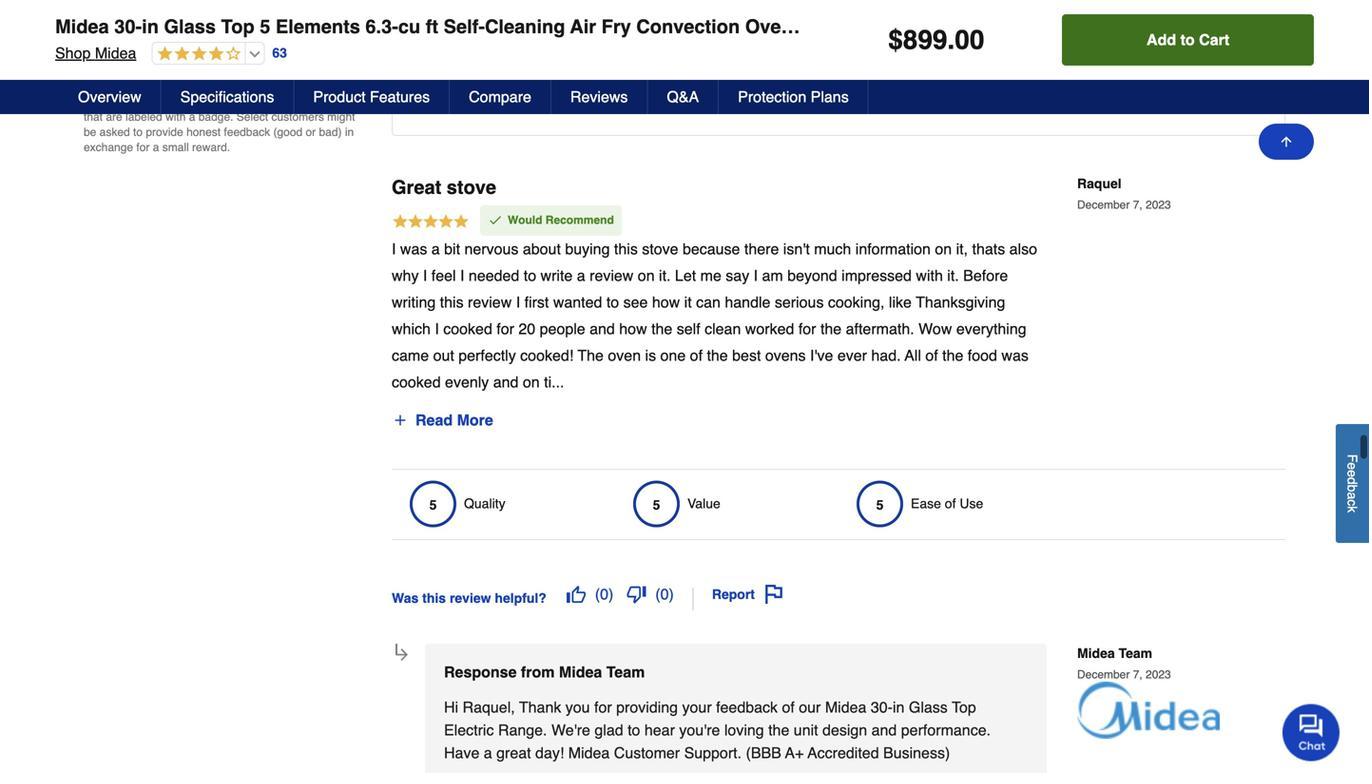 Task type: vqa. For each thing, say whether or not it's contained in the screenshot.
satisfaction Button
yes



Task type: locate. For each thing, give the bounding box(es) containing it.
5 up 74 % recommend this product
[[260, 16, 270, 38]]

0 vertical spatial feedback
[[224, 126, 270, 139]]

to
[[1181, 31, 1195, 49], [133, 126, 143, 139], [524, 267, 537, 284], [607, 293, 619, 311], [628, 721, 641, 739]]

and down perfectly
[[493, 373, 519, 391]]

ease of use
[[911, 496, 984, 511]]

( 0 ) right thumb down image
[[656, 585, 674, 603]]

5 left quality
[[430, 497, 437, 512]]

thumb up image right helpful?
[[567, 585, 586, 604]]

2 e from the top
[[1345, 470, 1361, 477]]

it. up thanksgiving
[[948, 267, 959, 284]]

the left "unit"
[[769, 721, 790, 739]]

0 vertical spatial electric
[[932, 16, 1000, 38]]

let
[[675, 267, 696, 284]]

0 vertical spatial stove
[[447, 177, 497, 198]]

december down raquel
[[1078, 198, 1130, 212]]

for inside hi raquel, thank you for providing your feedback of our midea  30-in glass top electric range. we're glad to hear you're loving the unit design and performance. have a great day! midea customer support. (bbb a+ accredited business)
[[594, 698, 612, 716]]

to inside hi raquel, thank you for providing your feedback of our midea  30-in glass top electric range. we're glad to hear you're loving the unit design and performance. have a great day! midea customer support. (bbb a+ accredited business)
[[628, 721, 641, 739]]

1 horizontal spatial cooked
[[443, 320, 493, 337]]

2 7, from the top
[[1133, 668, 1143, 681]]

and up oven
[[590, 320, 615, 337]]

product features
[[313, 88, 430, 106]]

2 horizontal spatial on
[[935, 240, 952, 258]]

to left write
[[524, 267, 537, 284]]

.
[[948, 25, 955, 55]]

1 vertical spatial 7,
[[1133, 668, 1143, 681]]

5 left value
[[653, 497, 660, 512]]

midea
[[55, 16, 109, 38], [95, 44, 136, 62], [1078, 646, 1115, 661], [559, 663, 602, 681], [825, 698, 867, 716], [569, 744, 610, 762]]

0 vertical spatial and
[[590, 320, 615, 337]]

2 2023 from the top
[[1146, 668, 1172, 681]]

0 vertical spatial 2023
[[1146, 198, 1172, 212]]

team up providing
[[607, 663, 645, 681]]

of left use
[[945, 496, 956, 511]]

1 vertical spatial electric
[[444, 721, 494, 739]]

of
[[690, 346, 703, 364], [926, 346, 938, 364], [945, 496, 956, 511], [782, 698, 795, 716]]

2 vertical spatial and
[[872, 721, 897, 739]]

specifications
[[180, 88, 274, 106]]

customer down hear
[[614, 744, 680, 762]]

customers
[[272, 110, 324, 124]]

it,
[[956, 240, 968, 258]]

team
[[1119, 646, 1153, 661], [607, 663, 645, 681]]

value
[[688, 496, 721, 511]]

and right design
[[872, 721, 897, 739]]

0 vertical spatial december
[[1078, 198, 1130, 212]]

electric up the have
[[444, 721, 494, 739]]

30- up business)
[[871, 698, 893, 716]]

on up "see"
[[638, 267, 655, 284]]

which
[[392, 320, 431, 337]]

feedback up 'loving'
[[716, 698, 778, 716]]

1 vertical spatial december
[[1078, 668, 1130, 681]]

1 vertical spatial with
[[916, 267, 943, 284]]

0 horizontal spatial with
[[166, 110, 186, 124]]

0 vertical spatial was
[[400, 240, 427, 258]]

electric right smart
[[932, 16, 1000, 38]]

0 vertical spatial thumb up image
[[421, 86, 437, 101]]

thumb up image for (
[[567, 585, 586, 604]]

0 vertical spatial 30-
[[114, 16, 142, 38]]

plans
[[811, 88, 849, 106]]

1 december from the top
[[1078, 198, 1130, 212]]

evenly
[[445, 373, 489, 391]]

specifications button
[[161, 80, 294, 114]]

or
[[306, 126, 316, 139]]

0 horizontal spatial how
[[619, 320, 647, 337]]

on left ti... at the left of the page
[[523, 373, 540, 391]]

the down clean
[[707, 346, 728, 364]]

0 vertical spatial team
[[1119, 646, 1153, 661]]

) right thumb down image
[[669, 585, 674, 603]]

thumb up image
[[421, 86, 437, 101], [567, 585, 586, 604]]

the average rating may include incentivized reviews that are labeled with a badge. select customers might be asked to provide honest feedback (good or bad) in exchange for a small reward.
[[84, 95, 355, 154]]

%
[[138, 42, 151, 60]]

glass up performance.
[[909, 698, 948, 716]]

1 e from the top
[[1345, 462, 1361, 470]]

to right the glad
[[628, 721, 641, 739]]

recommend up may
[[155, 42, 242, 60]]

to right add
[[1181, 31, 1195, 49]]

nervous
[[465, 240, 519, 258]]

all
[[905, 346, 922, 364]]

came
[[392, 346, 429, 364]]

e
[[1345, 462, 1361, 470], [1345, 470, 1361, 477]]

review up "see"
[[590, 267, 634, 284]]

0 vertical spatial on
[[935, 240, 952, 258]]

cooked up perfectly
[[443, 320, 493, 337]]

ovens
[[766, 346, 806, 364]]

2 december from the top
[[1078, 668, 1130, 681]]

1 horizontal spatial how
[[652, 293, 680, 311]]

1 horizontal spatial was
[[1002, 346, 1029, 364]]

0 horizontal spatial was
[[400, 240, 427, 258]]

a left great
[[484, 744, 492, 762]]

business)
[[884, 744, 950, 762]]

average
[[107, 95, 148, 108]]

perfectly
[[459, 346, 516, 364]]

0 horizontal spatial on
[[523, 373, 540, 391]]

checkmark image
[[488, 212, 503, 228]]

the left oven
[[578, 346, 604, 364]]

team up midea image
[[1119, 646, 1153, 661]]

writing
[[392, 293, 436, 311]]

0 horizontal spatial 30-
[[114, 16, 142, 38]]

midea team december 7, 2023
[[1078, 646, 1172, 681]]

1 vertical spatial 30-
[[871, 698, 893, 716]]

0 right thumb down image
[[661, 585, 669, 603]]

smart
[[872, 16, 926, 38]]

cooked
[[443, 320, 493, 337], [392, 373, 441, 391]]

2023
[[1146, 198, 1172, 212], [1146, 668, 1172, 681]]

satisfaction button
[[848, 76, 952, 108]]

1 horizontal spatial the
[[578, 346, 604, 364]]

1 2023 from the top
[[1146, 198, 1172, 212]]

hear
[[645, 721, 675, 739]]

0 horizontal spatial the
[[84, 95, 103, 108]]

0 horizontal spatial glass
[[164, 16, 216, 38]]

in left $
[[850, 16, 867, 38]]

1 vertical spatial feedback
[[716, 698, 778, 716]]

much
[[814, 240, 852, 258]]

1 horizontal spatial glass
[[909, 698, 948, 716]]

for
[[136, 141, 150, 154], [497, 320, 515, 337], [799, 320, 817, 337], [594, 698, 612, 716]]

1 vertical spatial customer
[[614, 744, 680, 762]]

labeled
[[126, 110, 162, 124]]

2 vertical spatial review
[[450, 591, 491, 606]]

c
[[1345, 499, 1361, 506]]

1 vertical spatial stove
[[642, 240, 679, 258]]

for inside the average rating may include incentivized reviews that are labeled with a badge. select customers might be asked to provide honest feedback (good or bad) in exchange for a small reward.
[[136, 141, 150, 154]]

5 left "ease"
[[877, 497, 884, 512]]

1 horizontal spatial thumb up image
[[567, 585, 586, 604]]

i right which
[[435, 320, 439, 337]]

customer liked
[[446, 87, 548, 104]]

7, inside midea team december 7, 2023
[[1133, 668, 1143, 681]]

1 horizontal spatial 0
[[661, 585, 669, 603]]

0 horizontal spatial )
[[609, 585, 614, 603]]

0 horizontal spatial (
[[595, 585, 600, 603]]

to inside the average rating may include incentivized reviews that are labeled with a badge. select customers might be asked to provide honest feedback (good or bad) in exchange for a small reward.
[[133, 126, 143, 139]]

report button
[[706, 578, 790, 610]]

on left it,
[[935, 240, 952, 258]]

in down might
[[345, 126, 354, 139]]

and
[[590, 320, 615, 337], [493, 373, 519, 391], [872, 721, 897, 739]]

f
[[1345, 454, 1361, 462]]

great stove
[[392, 177, 497, 198]]

was up why
[[400, 240, 427, 258]]

0 horizontal spatial thumb up image
[[421, 86, 437, 101]]

0
[[600, 585, 609, 603], [661, 585, 669, 603]]

feedback down the select
[[224, 126, 270, 139]]

0 vertical spatial how
[[652, 293, 680, 311]]

review left helpful?
[[450, 591, 491, 606]]

the up that
[[84, 95, 103, 108]]

1 vertical spatial glass
[[909, 698, 948, 716]]

of inside hi raquel, thank you for providing your feedback of our midea  30-in glass top electric range. we're glad to hear you're loving the unit design and performance. have a great day! midea customer support. (bbb a+ accredited business)
[[782, 698, 795, 716]]

1 vertical spatial thumb up image
[[567, 585, 586, 604]]

1 7, from the top
[[1133, 198, 1143, 212]]

1 horizontal spatial customer
[[614, 744, 680, 762]]

the left self
[[652, 320, 673, 337]]

1 vertical spatial was
[[1002, 346, 1029, 364]]

0 vertical spatial the
[[84, 95, 103, 108]]

0 horizontal spatial electric
[[444, 721, 494, 739]]

product
[[313, 88, 366, 106]]

raquel
[[1078, 176, 1122, 191]]

1 horizontal spatial )
[[669, 585, 674, 603]]

( right thumb down image
[[656, 585, 661, 603]]

0 vertical spatial with
[[166, 110, 186, 124]]

0 vertical spatial 7,
[[1133, 198, 1143, 212]]

1 horizontal spatial on
[[638, 267, 655, 284]]

0 vertical spatial recommend
[[155, 42, 242, 60]]

see
[[624, 293, 648, 311]]

stove up 'checkmark' icon in the top of the page
[[447, 177, 497, 198]]

with up thanksgiving
[[916, 267, 943, 284]]

loving
[[725, 721, 764, 739]]

1 ( 0 ) from the left
[[595, 585, 614, 603]]

i right feel
[[460, 267, 465, 284]]

0 left thumb down image
[[600, 585, 609, 603]]

0 horizontal spatial feedback
[[224, 126, 270, 139]]

customer left liked
[[446, 87, 512, 104]]

0 horizontal spatial cooked
[[392, 373, 441, 391]]

stove up "let"
[[642, 240, 679, 258]]

was this review helpful?
[[392, 591, 547, 606]]

ease
[[911, 496, 942, 511]]

e up d
[[1345, 462, 1361, 470]]

the up i've
[[821, 320, 842, 337]]

worked
[[746, 320, 795, 337]]

for left the 20
[[497, 320, 515, 337]]

cold button
[[697, 76, 753, 108]]

review down needed
[[468, 293, 512, 311]]

everything
[[957, 320, 1027, 337]]

select
[[237, 110, 268, 124]]

serious
[[775, 293, 824, 311]]

1 horizontal spatial it.
[[948, 267, 959, 284]]

) left thumb down image
[[609, 585, 614, 603]]

december inside 'raquel december 7, 2023'
[[1078, 198, 1130, 212]]

1 horizontal spatial (
[[656, 585, 661, 603]]

f e e d b a c k
[[1345, 454, 1361, 513]]

5 stars image
[[392, 212, 470, 233]]

cart
[[1200, 31, 1230, 49]]

0 vertical spatial review
[[590, 267, 634, 284]]

add to cart
[[1147, 31, 1230, 49]]

include
[[207, 95, 244, 108]]

with down rating at left
[[166, 110, 186, 124]]

how left it
[[652, 293, 680, 311]]

the inside i was a bit nervous about buying this stove because there isn't much information on it, thats also why i feel i needed to write a review on it. let me say i am beyond impressed with it. before writing this review i first wanted to see how it can handle serious cooking, like thanksgiving which i cooked for 20 people and how the self clean worked for the aftermath. wow everything came out perfectly cooked! the oven is one of the best ovens i've ever had. all of the food was cooked evenly and on ti...
[[578, 346, 604, 364]]

food
[[968, 346, 998, 364]]

0 horizontal spatial 0
[[600, 585, 609, 603]]

e up b
[[1345, 470, 1361, 477]]

1 vertical spatial 2023
[[1146, 668, 1172, 681]]

1 vertical spatial team
[[607, 663, 645, 681]]

was
[[392, 591, 419, 606]]

0 horizontal spatial and
[[493, 373, 519, 391]]

30- up 74
[[114, 16, 142, 38]]

0 horizontal spatial customer
[[446, 87, 512, 104]]

midea up shop
[[55, 16, 109, 38]]

1 horizontal spatial and
[[590, 320, 615, 337]]

1 vertical spatial top
[[952, 698, 977, 716]]

you're
[[679, 721, 720, 739]]

your
[[682, 698, 712, 716]]

1 horizontal spatial recommend
[[546, 214, 614, 227]]

top up 74 % recommend this product
[[221, 16, 255, 38]]

1 it. from the left
[[659, 267, 671, 284]]

1 vertical spatial the
[[578, 346, 604, 364]]

december inside midea team december 7, 2023
[[1078, 668, 1130, 681]]

how down "see"
[[619, 320, 647, 337]]

december up midea image
[[1078, 668, 1130, 681]]

recommend up buying
[[546, 214, 614, 227]]

1 horizontal spatial feedback
[[716, 698, 778, 716]]

1 horizontal spatial electric
[[932, 16, 1000, 38]]

cooked down came
[[392, 373, 441, 391]]

20
[[519, 320, 536, 337]]

1 horizontal spatial ( 0 )
[[656, 585, 674, 603]]

1 horizontal spatial stove
[[642, 240, 679, 258]]

with
[[166, 110, 186, 124], [916, 267, 943, 284]]

glass
[[164, 16, 216, 38], [909, 698, 948, 716]]

appearance
[[972, 83, 1054, 101]]

for down provide at the left top
[[136, 141, 150, 154]]

how
[[652, 293, 680, 311], [619, 320, 647, 337]]

to down labeled at the left top of the page
[[133, 126, 143, 139]]

feedback inside hi raquel, thank you for providing your feedback of our midea  30-in glass top electric range. we're glad to hear you're loving the unit design and performance. have a great day! midea customer support. (bbb a+ accredited business)
[[716, 698, 778, 716]]

flag image
[[765, 585, 784, 604]]

it. left "let"
[[659, 267, 671, 284]]

reviews button
[[552, 80, 648, 114]]

chat invite button image
[[1283, 703, 1341, 761]]

1 horizontal spatial top
[[952, 698, 977, 716]]

1 horizontal spatial team
[[1119, 646, 1153, 661]]

say
[[726, 267, 750, 284]]

2 horizontal spatial and
[[872, 721, 897, 739]]

a up k
[[1345, 492, 1361, 499]]

in up business)
[[893, 698, 905, 716]]

0 horizontal spatial ( 0 )
[[595, 585, 614, 603]]

arrow up image
[[1279, 134, 1295, 149]]

i
[[392, 240, 396, 258], [423, 267, 427, 284], [460, 267, 465, 284], [754, 267, 758, 284], [516, 293, 520, 311], [435, 320, 439, 337]]

( 0 ) left thumb down image
[[595, 585, 614, 603]]

thumb up image down ft
[[421, 86, 437, 101]]

midea 30-in glass top 5 elements 6.3-cu ft self-cleaning air fry convection oven slide-in smart electric range (stainless steel)
[[55, 16, 1216, 38]]

k
[[1345, 506, 1361, 513]]

the inside hi raquel, thank you for providing your feedback of our midea  30-in glass top electric range. we're glad to hear you're loving the unit design and performance. have a great day! midea customer support. (bbb a+ accredited business)
[[769, 721, 790, 739]]

to left "see"
[[607, 293, 619, 311]]

1 horizontal spatial with
[[916, 267, 943, 284]]

the inside the average rating may include incentivized reviews that are labeled with a badge. select customers might be asked to provide honest feedback (good or bad) in exchange for a small reward.
[[84, 95, 103, 108]]

was right food
[[1002, 346, 1029, 364]]

0 horizontal spatial it.
[[659, 267, 671, 284]]

handle
[[725, 293, 771, 311]]

1 vertical spatial on
[[638, 267, 655, 284]]

0 horizontal spatial stove
[[447, 177, 497, 198]]

may
[[183, 95, 204, 108]]

1 ) from the left
[[609, 585, 614, 603]]

2 it. from the left
[[948, 267, 959, 284]]

of right one
[[690, 346, 703, 364]]

in
[[142, 16, 159, 38], [850, 16, 867, 38], [345, 126, 354, 139], [893, 698, 905, 716]]

for up the glad
[[594, 698, 612, 716]]

of left our
[[782, 698, 795, 716]]

1 horizontal spatial 30-
[[871, 698, 893, 716]]

midea up midea image
[[1078, 646, 1115, 661]]

it.
[[659, 267, 671, 284], [948, 267, 959, 284]]

0 vertical spatial top
[[221, 16, 255, 38]]

74
[[121, 42, 138, 60]]

top up performance.
[[952, 698, 977, 716]]

0 horizontal spatial top
[[221, 16, 255, 38]]

glass up 3.9 stars image
[[164, 16, 216, 38]]



Task type: describe. For each thing, give the bounding box(es) containing it.
shop midea
[[55, 44, 136, 62]]

midea up 'you'
[[559, 663, 602, 681]]

have
[[444, 744, 480, 762]]

overview
[[78, 88, 141, 106]]

protection
[[738, 88, 807, 106]]

wow
[[919, 320, 952, 337]]

1 vertical spatial review
[[468, 293, 512, 311]]

this right was
[[422, 591, 446, 606]]

6.3-
[[366, 16, 398, 38]]

0 horizontal spatial team
[[607, 663, 645, 681]]

me
[[701, 267, 722, 284]]

cu
[[398, 16, 421, 38]]

provide
[[146, 126, 183, 139]]

i left first
[[516, 293, 520, 311]]

plus image
[[393, 413, 408, 428]]

add to cart button
[[1063, 14, 1315, 66]]

clean
[[705, 320, 741, 337]]

bad)
[[319, 126, 342, 139]]

thumb up image for customer liked
[[421, 86, 437, 101]]

thumb down image
[[627, 585, 646, 604]]

compare button
[[450, 80, 552, 114]]

exchange
[[84, 141, 133, 154]]

5 for quality
[[430, 497, 437, 512]]

2023 inside midea team december 7, 2023
[[1146, 668, 1172, 681]]

2 0 from the left
[[661, 585, 669, 603]]

air
[[570, 16, 596, 38]]

elements
[[276, 16, 360, 38]]

might
[[327, 110, 355, 124]]

convection
[[637, 16, 740, 38]]

raquel december 7, 2023
[[1078, 176, 1172, 212]]

team inside midea team december 7, 2023
[[1119, 646, 1153, 661]]

great
[[392, 177, 442, 198]]

performance.
[[901, 721, 991, 739]]

appearance button
[[959, 76, 1066, 108]]

i up why
[[392, 240, 396, 258]]

out
[[433, 346, 454, 364]]

5 for ease of use
[[877, 497, 884, 512]]

am
[[762, 267, 784, 284]]

i left am
[[754, 267, 758, 284]]

2 vertical spatial on
[[523, 373, 540, 391]]

aftermath.
[[846, 320, 915, 337]]

about
[[523, 240, 561, 258]]

3.9 stars image
[[153, 46, 241, 63]]

quality
[[464, 496, 506, 511]]

a down provide at the left top
[[153, 141, 159, 154]]

i left feel
[[423, 267, 427, 284]]

cold
[[709, 83, 740, 101]]

1 vertical spatial cooked
[[392, 373, 441, 391]]

unit
[[794, 721, 819, 739]]

overview button
[[59, 80, 161, 114]]

a right write
[[577, 267, 586, 284]]

impressed
[[842, 267, 912, 284]]

thats
[[973, 240, 1006, 258]]

in inside the average rating may include incentivized reviews that are labeled with a badge. select customers might be asked to provide honest feedback (good or bad) in exchange for a small reward.
[[345, 126, 354, 139]]

midea down we're
[[569, 744, 610, 762]]

1 vertical spatial and
[[493, 373, 519, 391]]

a inside f e e d b a c k button
[[1345, 492, 1361, 499]]

cooking
[[773, 83, 828, 101]]

read
[[416, 411, 453, 429]]

0 vertical spatial customer
[[446, 87, 512, 104]]

midea left %
[[95, 44, 136, 62]]

2 ( 0 ) from the left
[[656, 585, 674, 603]]

midea up design
[[825, 698, 867, 716]]

a inside hi raquel, thank you for providing your feedback of our midea  30-in glass top electric range. we're glad to hear you're loving the unit design and performance. have a great day! midea customer support. (bbb a+ accredited business)
[[484, 744, 492, 762]]

1 vertical spatial how
[[619, 320, 647, 337]]

midea image
[[1078, 682, 1220, 739]]

30- inside hi raquel, thank you for providing your feedback of our midea  30-in glass top electric range. we're glad to hear you're loving the unit design and performance. have a great day! midea customer support. (bbb a+ accredited business)
[[871, 698, 893, 716]]

range.
[[498, 721, 547, 739]]

electric inside hi raquel, thank you for providing your feedback of our midea  30-in glass top electric range. we're glad to hear you're loving the unit design and performance. have a great day! midea customer support. (bbb a+ accredited business)
[[444, 721, 494, 739]]

product
[[274, 42, 325, 60]]

honest
[[186, 126, 221, 139]]

isn't
[[784, 240, 810, 258]]

a left bit
[[432, 240, 440, 258]]

0 horizontal spatial recommend
[[155, 42, 242, 60]]

design
[[823, 721, 868, 739]]

to inside button
[[1181, 31, 1195, 49]]

before
[[964, 267, 1009, 284]]

small
[[162, 141, 189, 154]]

add
[[1147, 31, 1177, 49]]

2 ( from the left
[[656, 585, 661, 603]]

people
[[540, 320, 586, 337]]

q&a
[[667, 88, 699, 106]]

1 vertical spatial recommend
[[546, 214, 614, 227]]

one
[[661, 346, 686, 364]]

slide-
[[798, 16, 850, 38]]

would
[[508, 214, 543, 227]]

reward.
[[192, 141, 230, 154]]

shop
[[55, 44, 91, 62]]

this right buying
[[614, 240, 638, 258]]

63
[[272, 45, 287, 61]]

feedback inside the average rating may include incentivized reviews that are labeled with a badge. select customers might be asked to provide honest feedback (good or bad) in exchange for a small reward.
[[224, 126, 270, 139]]

customer inside hi raquel, thank you for providing your feedback of our midea  30-in glass top electric range. we're glad to hear you're loving the unit design and performance. have a great day! midea customer support. (bbb a+ accredited business)
[[614, 744, 680, 762]]

response
[[444, 663, 517, 681]]

arrow right image
[[393, 646, 411, 664]]

because
[[683, 240, 740, 258]]

had.
[[872, 346, 901, 364]]

stove inside i was a bit nervous about buying this stove because there isn't much information on it, thats also why i feel i needed to write a review on it. let me say i am beyond impressed with it. before writing this review i first wanted to see how it can handle serious cooking, like thanksgiving which i cooked for 20 people and how the self clean worked for the aftermath. wow everything came out perfectly cooked! the oven is one of the best ovens i've ever had. all of the food was cooked evenly and on ti...
[[642, 240, 679, 258]]

of right all
[[926, 346, 938, 364]]

beyond
[[788, 267, 838, 284]]

reviews
[[571, 88, 628, 106]]

with inside the average rating may include incentivized reviews that are labeled with a badge. select customers might be asked to provide honest feedback (good or bad) in exchange for a small reward.
[[166, 110, 186, 124]]

like
[[889, 293, 912, 311]]

great
[[497, 744, 531, 762]]

be
[[84, 126, 96, 139]]

liked
[[516, 87, 548, 104]]

cooked!
[[520, 346, 574, 364]]

self
[[677, 320, 701, 337]]

5 for value
[[653, 497, 660, 512]]

in inside hi raquel, thank you for providing your feedback of our midea  30-in glass top electric range. we're glad to hear you're loving the unit design and performance. have a great day! midea customer support. (bbb a+ accredited business)
[[893, 698, 905, 716]]

can
[[696, 293, 721, 311]]

accredited
[[808, 744, 879, 762]]

this down feel
[[440, 293, 464, 311]]

$ 899 . 00
[[889, 25, 985, 55]]

7, inside 'raquel december 7, 2023'
[[1133, 198, 1143, 212]]

00
[[955, 25, 985, 55]]

and inside hi raquel, thank you for providing your feedback of our midea  30-in glass top electric range. we're glad to hear you're loving the unit design and performance. have a great day! midea customer support. (bbb a+ accredited business)
[[872, 721, 897, 739]]

for down serious
[[799, 320, 817, 337]]

day!
[[536, 744, 564, 762]]

quick
[[638, 83, 677, 101]]

information
[[856, 240, 931, 258]]

use
[[960, 496, 984, 511]]

2023 inside 'raquel december 7, 2023'
[[1146, 198, 1172, 212]]

the left food
[[943, 346, 964, 364]]

with inside i was a bit nervous about buying this stove because there isn't much information on it, thats also why i feel i needed to write a review on it. let me say i am beyond impressed with it. before writing this review i first wanted to see how it can handle serious cooking, like thanksgiving which i cooked for 20 people and how the self clean worked for the aftermath. wow everything came out perfectly cooked! the oven is one of the best ovens i've ever had. all of the food was cooked evenly and on ti...
[[916, 267, 943, 284]]

a down may
[[189, 110, 195, 124]]

in up %
[[142, 16, 159, 38]]

0 vertical spatial cooked
[[443, 320, 493, 337]]

0 vertical spatial glass
[[164, 16, 216, 38]]

cleaning
[[485, 16, 565, 38]]

this left 63
[[246, 42, 270, 60]]

glass inside hi raquel, thank you for providing your feedback of our midea  30-in glass top electric range. we're glad to hear you're loving the unit design and performance. have a great day! midea customer support. (bbb a+ accredited business)
[[909, 698, 948, 716]]

1 ( from the left
[[595, 585, 600, 603]]

is
[[645, 346, 656, 364]]

i was a bit nervous about buying this stove because there isn't much information on it, thats also why i feel i needed to write a review on it. let me say i am beyond impressed with it. before writing this review i first wanted to see how it can handle serious cooking, like thanksgiving which i cooked for 20 people and how the self clean worked for the aftermath. wow everything came out perfectly cooked! the oven is one of the best ovens i've ever had. all of the food was cooked evenly and on ti...
[[392, 240, 1038, 391]]

midea inside midea team december 7, 2023
[[1078, 646, 1115, 661]]

1 0 from the left
[[600, 585, 609, 603]]

cooking button
[[760, 76, 841, 108]]

buying
[[565, 240, 610, 258]]

(good
[[273, 126, 303, 139]]

d
[[1345, 477, 1361, 485]]

incentivized
[[247, 95, 306, 108]]

2 ) from the left
[[669, 585, 674, 603]]

top inside hi raquel, thank you for providing your feedback of our midea  30-in glass top electric range. we're glad to hear you're loving the unit design and performance. have a great day! midea customer support. (bbb a+ accredited business)
[[952, 698, 977, 716]]

helpful?
[[495, 591, 547, 606]]

protection plans
[[738, 88, 849, 106]]



